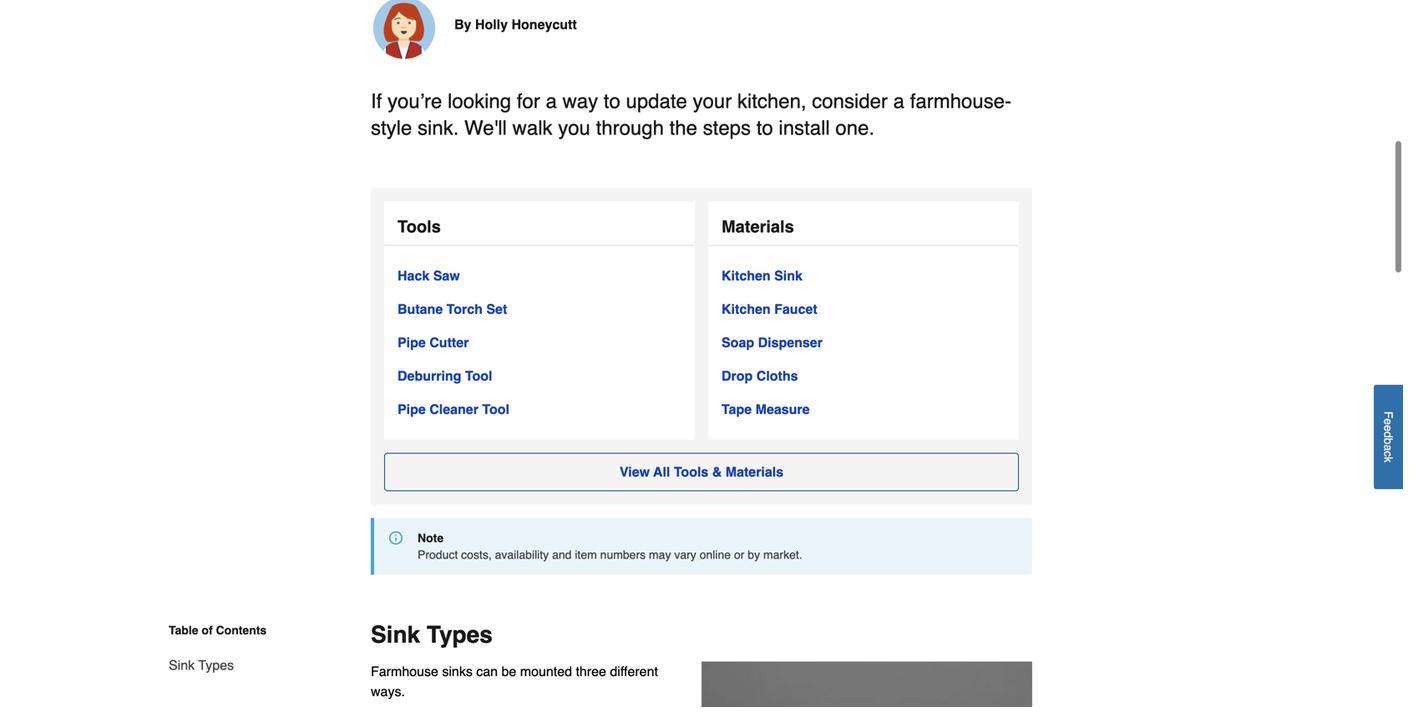 Task type: vqa. For each thing, say whether or not it's contained in the screenshot.
shop All Plumbing
no



Task type: locate. For each thing, give the bounding box(es) containing it.
sink types down of
[[169, 658, 234, 673]]

saw
[[433, 268, 460, 284]]

e up b
[[1382, 425, 1395, 432]]

product
[[418, 548, 458, 562]]

holly
[[475, 17, 508, 32]]

note product costs, availability and item numbers may vary online or by market.
[[418, 532, 802, 562]]

view all tools & materials
[[620, 464, 783, 480]]

tools left &
[[674, 464, 708, 480]]

kitchen inside kitchen faucet link
[[722, 302, 771, 317]]

kitchen inside "kitchen sink" link
[[722, 268, 771, 284]]

info image
[[389, 532, 403, 545]]

1 vertical spatial kitchen
[[722, 302, 771, 317]]

0 horizontal spatial tools
[[398, 217, 441, 236]]

0 vertical spatial kitchen
[[722, 268, 771, 284]]

three
[[576, 664, 606, 679]]

0 vertical spatial pipe
[[398, 335, 426, 350]]

kitchen up soap
[[722, 302, 771, 317]]

1 horizontal spatial sink types
[[371, 622, 493, 649]]

torch
[[447, 302, 483, 317]]

c
[[1382, 451, 1395, 457]]

0 vertical spatial sink
[[774, 268, 802, 284]]

f e e d b a c k button
[[1374, 385, 1403, 490]]

1 kitchen from the top
[[722, 268, 771, 284]]

1 horizontal spatial tools
[[674, 464, 708, 480]]

0 horizontal spatial sink types
[[169, 658, 234, 673]]

sink types up sinks
[[371, 622, 493, 649]]

tool up cleaner at the bottom of the page
[[465, 368, 492, 384]]

ways.
[[371, 684, 405, 700]]

a up k on the bottom of the page
[[1382, 445, 1395, 451]]

note
[[418, 532, 444, 545]]

e
[[1382, 419, 1395, 425], [1382, 425, 1395, 432]]

online
[[700, 548, 731, 562]]

1 vertical spatial sink types
[[169, 658, 234, 673]]

a right consider
[[893, 90, 904, 113]]

deburring tool
[[398, 368, 492, 384]]

if you're looking for a way to update your kitchen, consider a farmhouse- style sink. we'll walk you through the steps to install one.
[[371, 90, 1011, 140]]

sinks
[[442, 664, 473, 679]]

for
[[517, 90, 540, 113]]

looking
[[448, 90, 511, 113]]

types up sinks
[[427, 622, 493, 649]]

0 horizontal spatial a
[[546, 90, 557, 113]]

pipe
[[398, 335, 426, 350], [398, 402, 426, 417]]

tape measure link
[[722, 400, 810, 420]]

butane
[[398, 302, 443, 317]]

2 kitchen from the top
[[722, 302, 771, 317]]

2 pipe from the top
[[398, 402, 426, 417]]

0 vertical spatial types
[[427, 622, 493, 649]]

2 horizontal spatial a
[[1382, 445, 1395, 451]]

walk
[[512, 117, 552, 140]]

1 horizontal spatial a
[[893, 90, 904, 113]]

kitchen,
[[737, 90, 806, 113]]

deburring
[[398, 368, 461, 384]]

your
[[693, 90, 732, 113]]

of
[[202, 624, 213, 637]]

a
[[546, 90, 557, 113], [893, 90, 904, 113], [1382, 445, 1395, 451]]

types down table of contents
[[198, 658, 234, 673]]

0 horizontal spatial types
[[198, 658, 234, 673]]

0 vertical spatial tools
[[398, 217, 441, 236]]

1 horizontal spatial to
[[756, 117, 773, 140]]

pipe down deburring
[[398, 402, 426, 417]]

tape
[[722, 402, 752, 417]]

sink down 'table'
[[169, 658, 195, 673]]

honeycutt
[[511, 17, 577, 32]]

to right the way
[[604, 90, 620, 113]]

materials
[[722, 217, 794, 236], [726, 464, 783, 480]]

sink types
[[371, 622, 493, 649], [169, 658, 234, 673]]

numbers
[[600, 548, 646, 562]]

may
[[649, 548, 671, 562]]

different
[[610, 664, 658, 679]]

sink
[[774, 268, 802, 284], [371, 622, 420, 649], [169, 658, 195, 673]]

0 horizontal spatial sink
[[169, 658, 195, 673]]

2 vertical spatial sink
[[169, 658, 195, 673]]

pipe cleaner tool
[[398, 402, 509, 417]]

a inside button
[[1382, 445, 1395, 451]]

0 vertical spatial to
[[604, 90, 620, 113]]

butane torch set
[[398, 302, 507, 317]]

1 vertical spatial types
[[198, 658, 234, 673]]

cleaner
[[429, 402, 478, 417]]

the
[[669, 117, 697, 140]]

table
[[169, 624, 198, 637]]

soap dispenser link
[[722, 333, 823, 353]]

style
[[371, 117, 412, 140]]

sink types link
[[169, 646, 234, 676]]

kitchen for kitchen sink
[[722, 268, 771, 284]]

sink inside table of contents element
[[169, 658, 195, 673]]

sink up faucet
[[774, 268, 802, 284]]

tool right cleaner at the bottom of the page
[[482, 402, 509, 417]]

pipe down butane
[[398, 335, 426, 350]]

2 horizontal spatial sink
[[774, 268, 802, 284]]

tool
[[465, 368, 492, 384], [482, 402, 509, 417]]

table of contents element
[[149, 622, 267, 676]]

materials right &
[[726, 464, 783, 480]]

kitchen for kitchen faucet
[[722, 302, 771, 317]]

0 vertical spatial tool
[[465, 368, 492, 384]]

materials up kitchen sink
[[722, 217, 794, 236]]

be
[[501, 664, 516, 679]]

1 pipe from the top
[[398, 335, 426, 350]]

a right 'for'
[[546, 90, 557, 113]]

kitchen sink link
[[722, 266, 802, 286]]

types
[[427, 622, 493, 649], [198, 658, 234, 673]]

1 vertical spatial materials
[[726, 464, 783, 480]]

soap dispenser
[[722, 335, 823, 350]]

e up d at the bottom right of the page
[[1382, 419, 1395, 425]]

1 vertical spatial pipe
[[398, 402, 426, 417]]

tools up hack
[[398, 217, 441, 236]]

to down kitchen,
[[756, 117, 773, 140]]

hack saw
[[398, 268, 460, 284]]

tools
[[398, 217, 441, 236], [674, 464, 708, 480]]

a rendering of a white undermount farmhouse sink installed below a countertop. image
[[702, 662, 1032, 707]]

1 vertical spatial sink
[[371, 622, 420, 649]]

availability
[[495, 548, 549, 562]]

kitchen sink
[[722, 268, 802, 284]]

all
[[653, 464, 670, 480]]

kitchen up "kitchen faucet"
[[722, 268, 771, 284]]

market.
[[763, 548, 802, 562]]

sink up farmhouse
[[371, 622, 420, 649]]

types inside table of contents element
[[198, 658, 234, 673]]

to
[[604, 90, 620, 113], [756, 117, 773, 140]]

farmhouse
[[371, 664, 438, 679]]



Task type: describe. For each thing, give the bounding box(es) containing it.
1 vertical spatial to
[[756, 117, 773, 140]]

set
[[486, 302, 507, 317]]

steps
[[703, 117, 751, 140]]

you
[[558, 117, 590, 140]]

way
[[562, 90, 598, 113]]

vary
[[674, 548, 696, 562]]

pipe cutter
[[398, 335, 469, 350]]

consider
[[812, 90, 888, 113]]

holly honeycutt image
[[371, 0, 438, 61]]

item
[[575, 548, 597, 562]]

deburring tool link
[[398, 366, 492, 386]]

through
[[596, 117, 664, 140]]

k
[[1382, 457, 1395, 463]]

sink.
[[418, 117, 459, 140]]

we'll
[[464, 117, 507, 140]]

farmhouse sinks can be mounted three different ways.
[[371, 664, 658, 700]]

drop
[[722, 368, 753, 384]]

faucet
[[774, 302, 817, 317]]

pipe for pipe cutter
[[398, 335, 426, 350]]

install
[[779, 117, 830, 140]]

update
[[626, 90, 687, 113]]

butane torch set link
[[398, 300, 507, 320]]

soap
[[722, 335, 754, 350]]

&
[[712, 464, 722, 480]]

2 e from the top
[[1382, 425, 1395, 432]]

1 vertical spatial tools
[[674, 464, 708, 480]]

contents
[[216, 624, 267, 637]]

dispenser
[[758, 335, 823, 350]]

cloths
[[756, 368, 798, 384]]

if
[[371, 90, 382, 113]]

1 vertical spatial tool
[[482, 402, 509, 417]]

b
[[1382, 438, 1395, 445]]

kitchen faucet
[[722, 302, 817, 317]]

pipe for pipe cleaner tool
[[398, 402, 426, 417]]

1 e from the top
[[1382, 419, 1395, 425]]

farmhouse-
[[910, 90, 1011, 113]]

and
[[552, 548, 572, 562]]

0 horizontal spatial to
[[604, 90, 620, 113]]

can
[[476, 664, 498, 679]]

0 vertical spatial sink types
[[371, 622, 493, 649]]

hack
[[398, 268, 429, 284]]

pipe cutter link
[[398, 333, 469, 353]]

measure
[[755, 402, 810, 417]]

table of contents
[[169, 624, 267, 637]]

drop cloths link
[[722, 366, 798, 386]]

or
[[734, 548, 744, 562]]

by
[[454, 17, 471, 32]]

by
[[748, 548, 760, 562]]

you're
[[387, 90, 442, 113]]

costs,
[[461, 548, 492, 562]]

1 horizontal spatial types
[[427, 622, 493, 649]]

mounted
[[520, 664, 572, 679]]

by holly honeycutt
[[454, 17, 577, 32]]

tape measure
[[722, 402, 810, 417]]

d
[[1382, 432, 1395, 438]]

drop cloths
[[722, 368, 798, 384]]

1 horizontal spatial sink
[[371, 622, 420, 649]]

kitchen faucet link
[[722, 300, 817, 320]]

sink types inside table of contents element
[[169, 658, 234, 673]]

view
[[620, 464, 650, 480]]

hack saw link
[[398, 266, 460, 286]]

pipe cleaner tool link
[[398, 400, 509, 420]]

one.
[[835, 117, 874, 140]]

0 vertical spatial materials
[[722, 217, 794, 236]]

f
[[1382, 412, 1395, 419]]

f e e d b a c k
[[1382, 412, 1395, 463]]

cutter
[[429, 335, 469, 350]]



